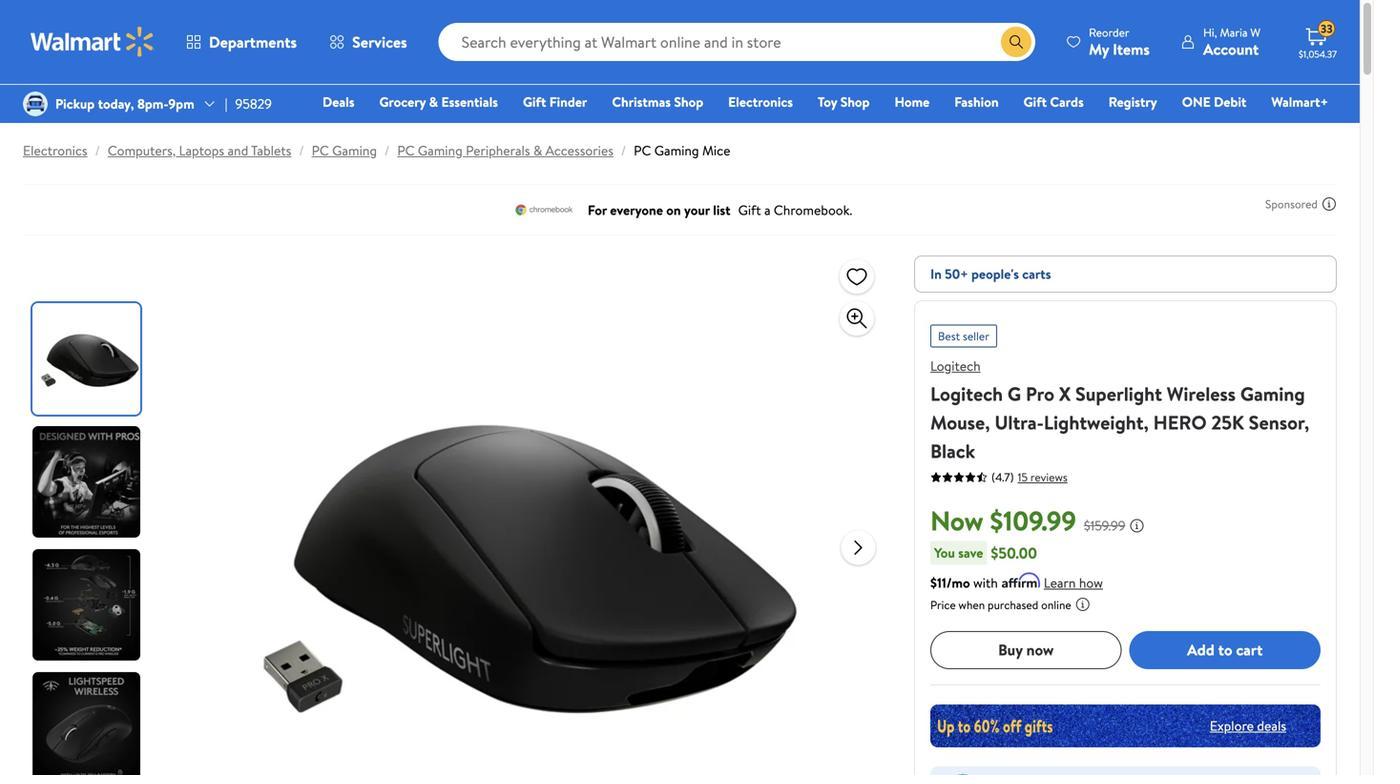Task type: locate. For each thing, give the bounding box(es) containing it.
$11/mo
[[931, 574, 970, 592]]

0 horizontal spatial electronics link
[[23, 141, 87, 160]]

zoom image modal image
[[846, 307, 869, 330]]

christmas shop
[[612, 93, 704, 111]]

logitech up mouse, on the bottom right of the page
[[931, 381, 1003, 408]]

toy
[[818, 93, 837, 111]]

people's
[[972, 265, 1019, 283]]

gift for gift finder
[[523, 93, 546, 111]]

33
[[1321, 21, 1333, 37]]

 image
[[23, 92, 48, 116]]

electronics for electronics / computers, laptops and tablets / pc gaming / pc gaming peripherals & accessories / pc gaming mice
[[23, 141, 87, 160]]

buy now button
[[931, 632, 1122, 670]]

/ right pc gaming link
[[385, 141, 390, 160]]

pc gaming link
[[312, 141, 377, 160]]

pickup today, 8pm-9pm
[[55, 94, 194, 113]]

maria
[[1220, 24, 1248, 41]]

logitech link
[[931, 357, 981, 376]]

95829
[[235, 94, 272, 113]]

departments button
[[170, 19, 313, 65]]

electronics down pickup
[[23, 141, 87, 160]]

affirm image
[[1002, 573, 1040, 588]]

/ right tablets
[[299, 141, 304, 160]]

gift for gift cards
[[1024, 93, 1047, 111]]

pc right tablets
[[312, 141, 329, 160]]

1 vertical spatial logitech
[[931, 381, 1003, 408]]

account
[[1204, 39, 1259, 60]]

gift cards
[[1024, 93, 1084, 111]]

walmart+ link
[[1263, 92, 1337, 112]]

gift left finder
[[523, 93, 546, 111]]

electronics link down pickup
[[23, 141, 87, 160]]

1 gift from the left
[[523, 93, 546, 111]]

logitech g pro x superlight wireless gaming mouse, ultra-lightweight, hero 25k sensor, black - image 3 of 7 image
[[32, 550, 144, 661]]

you
[[934, 544, 955, 562]]

gift
[[523, 93, 546, 111], [1024, 93, 1047, 111]]

computers, laptops and tablets link
[[108, 141, 291, 160]]

when
[[959, 597, 985, 613]]

electronics down search search box
[[728, 93, 793, 111]]

1 horizontal spatial electronics
[[728, 93, 793, 111]]

explore deals
[[1210, 717, 1287, 736]]

pc down 'christmas'
[[634, 141, 651, 160]]

/
[[95, 141, 100, 160], [299, 141, 304, 160], [385, 141, 390, 160], [621, 141, 626, 160]]

reorder
[[1089, 24, 1130, 41]]

/ left computers,
[[95, 141, 100, 160]]

1 horizontal spatial shop
[[841, 93, 870, 111]]

& right grocery
[[429, 93, 438, 111]]

logitech g pro x superlight wireless gaming mouse, ultra-lightweight, hero 25k sensor, black - image 2 of 7 image
[[32, 427, 144, 538]]

2 shop from the left
[[841, 93, 870, 111]]

electronics
[[728, 93, 793, 111], [23, 141, 87, 160]]

learn more about strikethrough prices image
[[1130, 518, 1145, 534]]

to
[[1218, 640, 1233, 661]]

logitech
[[931, 357, 981, 376], [931, 381, 1003, 408]]

explore
[[1210, 717, 1254, 736]]

sponsored
[[1266, 196, 1318, 212]]

gaming left mice
[[654, 141, 699, 160]]

superlight
[[1076, 381, 1162, 408]]

christmas
[[612, 93, 671, 111]]

logitech g pro x superlight wireless gaming mouse, ultra-lightweight, hero 25k sensor, black - image 1 of 7 image
[[32, 304, 144, 415]]

0 horizontal spatial shop
[[674, 93, 704, 111]]

mice
[[702, 141, 731, 160]]

1 horizontal spatial gift
[[1024, 93, 1047, 111]]

0 horizontal spatial pc
[[312, 141, 329, 160]]

x
[[1059, 381, 1071, 408]]

grocery & essentials
[[379, 93, 498, 111]]

2 horizontal spatial pc
[[634, 141, 651, 160]]

cart
[[1236, 640, 1263, 661]]

with
[[973, 574, 998, 592]]

1 shop from the left
[[674, 93, 704, 111]]

pc
[[312, 141, 329, 160], [397, 141, 415, 160], [634, 141, 651, 160]]

search icon image
[[1009, 34, 1024, 50]]

0 vertical spatial logitech
[[931, 357, 981, 376]]

pickup
[[55, 94, 95, 113]]

registry
[[1109, 93, 1157, 111]]

2 / from the left
[[299, 141, 304, 160]]

computers,
[[108, 141, 176, 160]]

3 pc from the left
[[634, 141, 651, 160]]

0 vertical spatial electronics link
[[720, 92, 802, 112]]

laptops
[[179, 141, 224, 160]]

shop right 'christmas'
[[674, 93, 704, 111]]

now
[[1027, 640, 1054, 661]]

grocery
[[379, 93, 426, 111]]

/ right accessories
[[621, 141, 626, 160]]

price when purchased online
[[931, 597, 1072, 613]]

0 horizontal spatial gift
[[523, 93, 546, 111]]

walmart image
[[31, 27, 155, 57]]

pc down grocery
[[397, 141, 415, 160]]

(4.7)
[[992, 470, 1014, 486]]

Walmart Site-Wide search field
[[439, 23, 1036, 61]]

today,
[[98, 94, 134, 113]]

1 vertical spatial electronics link
[[23, 141, 87, 160]]

one
[[1182, 93, 1211, 111]]

home
[[895, 93, 930, 111]]

gift cards link
[[1015, 92, 1093, 112]]

&
[[429, 93, 438, 111], [533, 141, 542, 160]]

Search search field
[[439, 23, 1036, 61]]

& right peripherals
[[533, 141, 542, 160]]

shop right toy
[[841, 93, 870, 111]]

0 horizontal spatial electronics
[[23, 141, 87, 160]]

walmart+
[[1272, 93, 1329, 111]]

black
[[931, 438, 975, 465]]

electronics link down search search box
[[720, 92, 802, 112]]

logitech down "best"
[[931, 357, 981, 376]]

1 horizontal spatial electronics link
[[720, 92, 802, 112]]

$159.99
[[1084, 517, 1126, 535]]

0 horizontal spatial &
[[429, 93, 438, 111]]

1 horizontal spatial pc
[[397, 141, 415, 160]]

gift left cards
[[1024, 93, 1047, 111]]

3 / from the left
[[385, 141, 390, 160]]

ad disclaimer and feedback image
[[1322, 197, 1337, 212]]

1 / from the left
[[95, 141, 100, 160]]

25k
[[1212, 409, 1244, 436]]

9pm
[[168, 94, 194, 113]]

shop for toy shop
[[841, 93, 870, 111]]

christmas shop link
[[604, 92, 712, 112]]

g
[[1008, 381, 1022, 408]]

4 / from the left
[[621, 141, 626, 160]]

1 vertical spatial electronics
[[23, 141, 87, 160]]

learn
[[1044, 574, 1076, 592]]

(4.7) 15 reviews
[[992, 470, 1068, 486]]

50+
[[945, 265, 968, 283]]

gaming up sensor,
[[1241, 381, 1305, 408]]

services button
[[313, 19, 423, 65]]

shop
[[674, 93, 704, 111], [841, 93, 870, 111]]

cards
[[1050, 93, 1084, 111]]

2 gift from the left
[[1024, 93, 1047, 111]]

add to favorites list, logitech g pro x superlight wireless gaming mouse, ultra-lightweight, hero 25k sensor, black image
[[846, 265, 869, 289]]

0 vertical spatial electronics
[[728, 93, 793, 111]]

learn how
[[1044, 574, 1103, 592]]

pc gaming peripherals & accessories link
[[397, 141, 614, 160]]

now
[[931, 503, 984, 540]]

electronics / computers, laptops and tablets / pc gaming / pc gaming peripherals & accessories / pc gaming mice
[[23, 141, 731, 160]]

1 horizontal spatial &
[[533, 141, 542, 160]]



Task type: describe. For each thing, give the bounding box(es) containing it.
reorder my items
[[1089, 24, 1150, 60]]

1 vertical spatial &
[[533, 141, 542, 160]]

online
[[1041, 597, 1072, 613]]

$50.00
[[991, 543, 1037, 564]]

gift finder
[[523, 93, 587, 111]]

gaming down deals link
[[332, 141, 377, 160]]

0 vertical spatial &
[[429, 93, 438, 111]]

services
[[352, 31, 407, 52]]

mouse,
[[931, 409, 990, 436]]

in 50+ people's carts
[[931, 265, 1051, 283]]

hi, maria w account
[[1204, 24, 1261, 60]]

price
[[931, 597, 956, 613]]

best
[[938, 328, 960, 345]]

add
[[1187, 640, 1215, 661]]

how
[[1079, 574, 1103, 592]]

deals link
[[314, 92, 363, 112]]

deals
[[323, 93, 355, 111]]

best seller
[[938, 328, 990, 345]]

gift finder link
[[514, 92, 596, 112]]

purchased
[[988, 597, 1039, 613]]

hero
[[1154, 409, 1207, 436]]

in
[[931, 265, 942, 283]]

$109.99
[[990, 503, 1076, 540]]

save
[[958, 544, 983, 562]]

one debit
[[1182, 93, 1247, 111]]

pro
[[1026, 381, 1055, 408]]

finder
[[550, 93, 587, 111]]

buy now
[[998, 640, 1054, 661]]

next media item image
[[847, 537, 870, 560]]

and
[[228, 141, 248, 160]]

home link
[[886, 92, 938, 112]]

seller
[[963, 328, 990, 345]]

hi,
[[1204, 24, 1217, 41]]

lightweight,
[[1044, 409, 1149, 436]]

items
[[1113, 39, 1150, 60]]

peripherals
[[466, 141, 530, 160]]

logitech logitech g pro x superlight wireless gaming mouse, ultra-lightweight, hero 25k sensor, black
[[931, 357, 1310, 465]]

$1,054.37
[[1299, 48, 1337, 61]]

electronics for electronics
[[728, 93, 793, 111]]

grocery & essentials link
[[371, 92, 507, 112]]

15 reviews link
[[1014, 470, 1068, 486]]

2 pc from the left
[[397, 141, 415, 160]]

ultra-
[[995, 409, 1044, 436]]

explore deals link
[[1202, 710, 1294, 744]]

2 logitech from the top
[[931, 381, 1003, 408]]

toy shop
[[818, 93, 870, 111]]

1 pc from the left
[[312, 141, 329, 160]]

debit
[[1214, 93, 1247, 111]]

gaming down the grocery & essentials link
[[418, 141, 463, 160]]

toy shop link
[[809, 92, 879, 112]]

legal information image
[[1075, 597, 1091, 613]]

1 logitech from the top
[[931, 357, 981, 376]]

logitech g pro x superlight wireless gaming mouse, ultra-lightweight, hero 25k sensor, black - image 4 of 7 image
[[32, 673, 144, 776]]

now $109.99
[[931, 503, 1076, 540]]

add to cart
[[1187, 640, 1263, 661]]

fashion link
[[946, 92, 1007, 112]]

wireless
[[1167, 381, 1236, 408]]

add to cart button
[[1130, 632, 1321, 670]]

$11/mo with
[[931, 574, 998, 592]]

shop for christmas shop
[[674, 93, 704, 111]]

learn how button
[[1044, 573, 1103, 593]]

reviews
[[1031, 470, 1068, 486]]

15
[[1018, 470, 1028, 486]]

up to sixty percent off deals. shop now. image
[[931, 705, 1321, 748]]

fashion
[[955, 93, 999, 111]]

buy
[[998, 640, 1023, 661]]

logitech g pro x superlight wireless gaming mouse, ultra-lightweight, hero 25k sensor, black image
[[215, 256, 826, 776]]

sensor,
[[1249, 409, 1310, 436]]

8pm-
[[137, 94, 168, 113]]

departments
[[209, 31, 297, 52]]

tablets
[[251, 141, 291, 160]]

accessories
[[546, 141, 614, 160]]

|
[[225, 94, 228, 113]]

gaming inside logitech logitech g pro x superlight wireless gaming mouse, ultra-lightweight, hero 25k sensor, black
[[1241, 381, 1305, 408]]

you save $50.00
[[934, 543, 1037, 564]]

essentials
[[441, 93, 498, 111]]

one debit link
[[1174, 92, 1255, 112]]

| 95829
[[225, 94, 272, 113]]



Task type: vqa. For each thing, say whether or not it's contained in the screenshot.
Finder
yes



